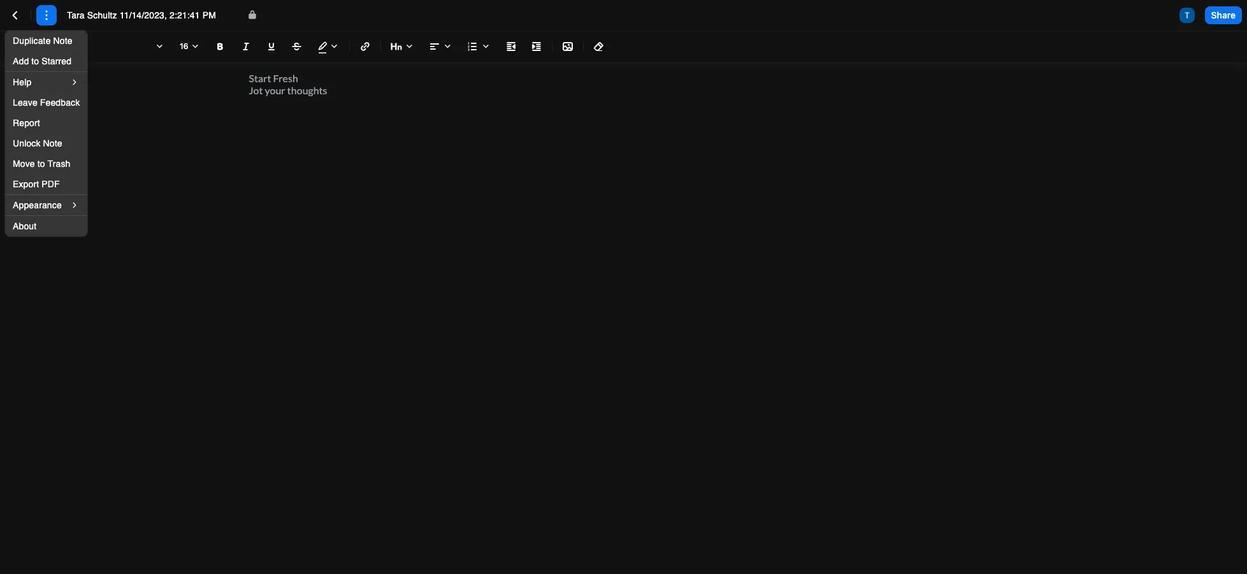 Task type: describe. For each thing, give the bounding box(es) containing it.
add
[[13, 56, 29, 66]]

trash
[[48, 159, 70, 169]]

all notes image
[[8, 8, 23, 23]]

menu containing duplicate note
[[5, 31, 88, 236]]

bold image
[[213, 39, 228, 54]]

help
[[13, 77, 31, 87]]

share button
[[1205, 6, 1242, 24]]

leave feedback link
[[5, 92, 88, 113]]

unlock note
[[13, 138, 62, 148]]

to for trash
[[37, 159, 45, 169]]

export pdf menu item
[[5, 174, 88, 194]]

about menu item
[[5, 216, 88, 236]]

more image
[[39, 8, 54, 23]]

feedback
[[40, 97, 80, 108]]

tara schultz image
[[1179, 8, 1195, 23]]

clear style image
[[591, 39, 607, 54]]

insert image image
[[560, 39, 575, 54]]

unlock
[[13, 138, 41, 148]]

duplicate note
[[13, 36, 72, 46]]

move
[[13, 159, 35, 169]]

note locked image
[[246, 8, 259, 21]]

starred
[[42, 56, 71, 66]]

increase indent image
[[529, 39, 544, 54]]

appearance
[[13, 200, 62, 210]]

duplicate
[[13, 36, 51, 46]]

unlock note menu item
[[5, 133, 88, 154]]

link image
[[357, 39, 373, 54]]

share
[[1211, 9, 1236, 20]]

leave feedback
[[13, 97, 80, 108]]

export
[[13, 179, 39, 189]]



Task type: vqa. For each thing, say whether or not it's contained in the screenshot.
move
yes



Task type: locate. For each thing, give the bounding box(es) containing it.
add to starred menu item
[[5, 51, 88, 71]]

to right move
[[37, 159, 45, 169]]

note inside unlock note menu item
[[43, 138, 62, 148]]

add to starred
[[13, 56, 71, 66]]

report
[[13, 118, 40, 128]]

appearance menu item
[[5, 195, 88, 215]]

note for unlock note
[[43, 138, 62, 148]]

report menu item
[[5, 113, 88, 133]]

strikethrough image
[[289, 39, 305, 54]]

note for duplicate note
[[53, 36, 72, 46]]

menu
[[5, 31, 88, 236]]

note up starred
[[53, 36, 72, 46]]

font image
[[152, 39, 167, 54]]

export pdf
[[13, 179, 60, 189]]

0 vertical spatial to
[[31, 56, 39, 66]]

16
[[180, 41, 188, 51]]

None text field
[[67, 9, 236, 22]]

note inside duplicate note menu item
[[53, 36, 72, 46]]

note up trash
[[43, 138, 62, 148]]

to inside menu item
[[37, 159, 45, 169]]

pdf
[[42, 179, 60, 189]]

to for starred
[[31, 56, 39, 66]]

italic image
[[238, 39, 254, 54]]

note
[[53, 36, 72, 46], [43, 138, 62, 148]]

0 vertical spatial note
[[53, 36, 72, 46]]

help menu item
[[5, 72, 88, 92]]

duplicate note menu item
[[5, 31, 88, 51]]

decrease indent image
[[503, 39, 519, 54]]

1 vertical spatial to
[[37, 159, 45, 169]]

move to trash
[[13, 159, 70, 169]]

to
[[31, 56, 39, 66], [37, 159, 45, 169]]

note locked element
[[246, 8, 259, 23]]

move to trash menu item
[[5, 154, 88, 174]]

underline image
[[264, 39, 279, 54]]

about
[[13, 221, 36, 231]]

leave
[[13, 97, 37, 108]]

1 vertical spatial note
[[43, 138, 62, 148]]

to right add
[[31, 56, 39, 66]]

to inside 'menu item'
[[31, 56, 39, 66]]

16 button
[[175, 36, 205, 57]]



